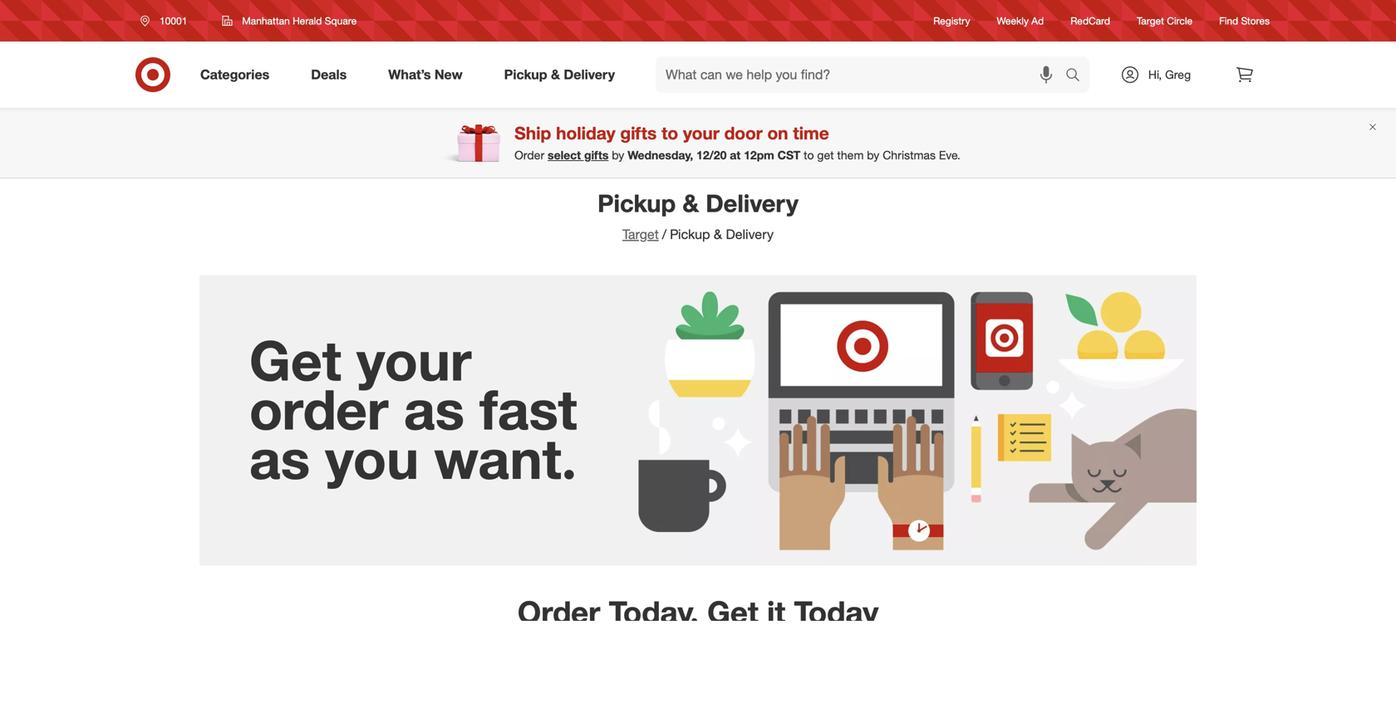 Task type: locate. For each thing, give the bounding box(es) containing it.
0 vertical spatial &
[[551, 67, 560, 83]]

2 horizontal spatial &
[[714, 226, 722, 243]]

What can we help you find? suggestions appear below search field
[[656, 57, 1069, 93]]

0 vertical spatial get
[[249, 327, 341, 394]]

get
[[817, 148, 834, 163]]

categories
[[200, 67, 269, 83]]

to left get
[[804, 148, 814, 163]]

on
[[767, 123, 788, 144]]

target left /
[[622, 226, 659, 243]]

10001 button
[[130, 6, 205, 36]]

1 vertical spatial to
[[804, 148, 814, 163]]

0 vertical spatial pickup
[[504, 67, 547, 83]]

what's new link
[[374, 57, 483, 93]]

& right /
[[714, 226, 722, 243]]

select
[[548, 148, 581, 163]]

order
[[249, 377, 388, 443]]

& inside pickup & delivery link
[[551, 67, 560, 83]]

0 vertical spatial delivery
[[564, 67, 615, 83]]

manhattan herald square
[[242, 15, 357, 27]]

stores
[[1241, 14, 1270, 27]]

as
[[404, 377, 464, 443], [249, 426, 310, 492]]

pickup & delivery
[[504, 67, 615, 83]]

target circle
[[1137, 14, 1193, 27]]

new
[[434, 67, 463, 83]]

deals
[[311, 67, 347, 83]]

delivery for pickup & delivery
[[564, 67, 615, 83]]

0 horizontal spatial target
[[622, 226, 659, 243]]

order
[[515, 148, 544, 163], [517, 594, 600, 631]]

categories link
[[186, 57, 290, 93]]

delivery for pickup & delivery target / pickup & delivery
[[706, 189, 798, 218]]

by right them
[[867, 148, 879, 163]]

target link
[[622, 226, 659, 243]]

ship
[[515, 123, 551, 144]]

0 vertical spatial gifts
[[620, 123, 657, 144]]

0 vertical spatial your
[[683, 123, 720, 144]]

you
[[325, 426, 419, 492]]

& up ship
[[551, 67, 560, 83]]

today
[[794, 594, 879, 631]]

find stores link
[[1219, 14, 1270, 28]]

hi,
[[1148, 67, 1162, 82]]

pickup for pickup & delivery target / pickup & delivery
[[598, 189, 676, 218]]

delivery
[[564, 67, 615, 83], [706, 189, 798, 218], [726, 226, 774, 243]]

weekly ad
[[997, 14, 1044, 27]]

by
[[612, 148, 624, 163], [867, 148, 879, 163]]

& down 12/20 at the top of the page
[[682, 189, 699, 218]]

gifts up wednesday, at the top left
[[620, 123, 657, 144]]

0 vertical spatial to
[[661, 123, 678, 144]]

redcard
[[1070, 14, 1110, 27]]

target left the circle
[[1137, 14, 1164, 27]]

door
[[724, 123, 763, 144]]

greg
[[1165, 67, 1191, 82]]

0 vertical spatial order
[[515, 148, 544, 163]]

today,
[[609, 594, 699, 631]]

target circle link
[[1137, 14, 1193, 28]]

1 horizontal spatial get
[[707, 594, 758, 631]]

3 link
[[1226, 57, 1263, 93]]

to
[[661, 123, 678, 144], [804, 148, 814, 163]]

1 vertical spatial delivery
[[706, 189, 798, 218]]

&
[[551, 67, 560, 83], [682, 189, 699, 218], [714, 226, 722, 243]]

1 horizontal spatial &
[[682, 189, 699, 218]]

2 vertical spatial pickup
[[670, 226, 710, 243]]

1 horizontal spatial target
[[1137, 14, 1164, 27]]

pickup
[[504, 67, 547, 83], [598, 189, 676, 218], [670, 226, 710, 243]]

fast
[[480, 377, 577, 443]]

find
[[1219, 14, 1238, 27]]

time
[[793, 123, 829, 144]]

manhattan herald square button
[[211, 6, 367, 36]]

pickup & delivery target / pickup & delivery
[[598, 189, 798, 243]]

cst
[[777, 148, 800, 163]]

to up wednesday, at the top left
[[661, 123, 678, 144]]

1 vertical spatial target
[[622, 226, 659, 243]]

1 horizontal spatial your
[[683, 123, 720, 144]]

get
[[249, 327, 341, 394], [707, 594, 758, 631]]

1 horizontal spatial by
[[867, 148, 879, 163]]

2 vertical spatial delivery
[[726, 226, 774, 243]]

your inside ship holiday gifts to your door on time order select gifts by wednesday, 12/20 at 12pm cst to get them by christmas eve.
[[683, 123, 720, 144]]

0 horizontal spatial by
[[612, 148, 624, 163]]

gifts down holiday
[[584, 148, 609, 163]]

at
[[730, 148, 741, 163]]

pickup right /
[[670, 226, 710, 243]]

your
[[683, 123, 720, 144], [357, 327, 472, 394]]

0 horizontal spatial to
[[661, 123, 678, 144]]

gifts
[[620, 123, 657, 144], [584, 148, 609, 163]]

0 horizontal spatial get
[[249, 327, 341, 394]]

1 vertical spatial your
[[357, 327, 472, 394]]

pickup up ship
[[504, 67, 547, 83]]

by down holiday
[[612, 148, 624, 163]]

deals link
[[297, 57, 367, 93]]

1 vertical spatial pickup
[[598, 189, 676, 218]]

1 vertical spatial get
[[707, 594, 758, 631]]

1 vertical spatial gifts
[[584, 148, 609, 163]]

12/20
[[696, 148, 727, 163]]

1 vertical spatial &
[[682, 189, 699, 218]]

target
[[1137, 14, 1164, 27], [622, 226, 659, 243]]

0 horizontal spatial your
[[357, 327, 472, 394]]

pickup up target link
[[598, 189, 676, 218]]

what's new
[[388, 67, 463, 83]]

0 horizontal spatial &
[[551, 67, 560, 83]]



Task type: vqa. For each thing, say whether or not it's contained in the screenshot.
the leftmost Spider-
no



Task type: describe. For each thing, give the bounding box(es) containing it.
christmas
[[883, 148, 936, 163]]

12pm
[[744, 148, 774, 163]]

it
[[767, 594, 785, 631]]

1 horizontal spatial gifts
[[620, 123, 657, 144]]

pickup & delivery link
[[490, 57, 636, 93]]

0 vertical spatial target
[[1137, 14, 1164, 27]]

1 horizontal spatial to
[[804, 148, 814, 163]]

manhattan
[[242, 15, 290, 27]]

redcard link
[[1070, 14, 1110, 28]]

want.
[[434, 426, 577, 492]]

get your
[[249, 327, 472, 394]]

2 vertical spatial &
[[714, 226, 722, 243]]

as you want.
[[249, 426, 577, 492]]

target inside pickup & delivery target / pickup & delivery
[[622, 226, 659, 243]]

registry
[[933, 14, 970, 27]]

ship holiday gifts to your door on time order select gifts by wednesday, 12/20 at 12pm cst to get them by christmas eve.
[[515, 123, 960, 163]]

circle
[[1167, 14, 1193, 27]]

order today, get it today
[[517, 594, 879, 631]]

registry link
[[933, 14, 970, 28]]

ad
[[1031, 14, 1044, 27]]

10001
[[160, 15, 187, 27]]

2 by from the left
[[867, 148, 879, 163]]

/
[[662, 226, 666, 243]]

holiday
[[556, 123, 615, 144]]

& for pickup & delivery target / pickup & delivery
[[682, 189, 699, 218]]

1 vertical spatial order
[[517, 594, 600, 631]]

0 horizontal spatial gifts
[[584, 148, 609, 163]]

search
[[1058, 68, 1098, 84]]

1 horizontal spatial as
[[404, 377, 464, 443]]

eve.
[[939, 148, 960, 163]]

them
[[837, 148, 864, 163]]

wednesday,
[[628, 148, 693, 163]]

order inside ship holiday gifts to your door on time order select gifts by wednesday, 12/20 at 12pm cst to get them by christmas eve.
[[515, 148, 544, 163]]

& for pickup & delivery
[[551, 67, 560, 83]]

weekly ad link
[[997, 14, 1044, 28]]

square
[[325, 15, 357, 27]]

3
[[1252, 59, 1256, 69]]

find stores
[[1219, 14, 1270, 27]]

what's
[[388, 67, 431, 83]]

pickup for pickup & delivery
[[504, 67, 547, 83]]

order as fast
[[249, 377, 577, 443]]

1 by from the left
[[612, 148, 624, 163]]

hi, greg
[[1148, 67, 1191, 82]]

search button
[[1058, 57, 1098, 96]]

0 horizontal spatial as
[[249, 426, 310, 492]]

herald
[[293, 15, 322, 27]]

weekly
[[997, 14, 1029, 27]]



